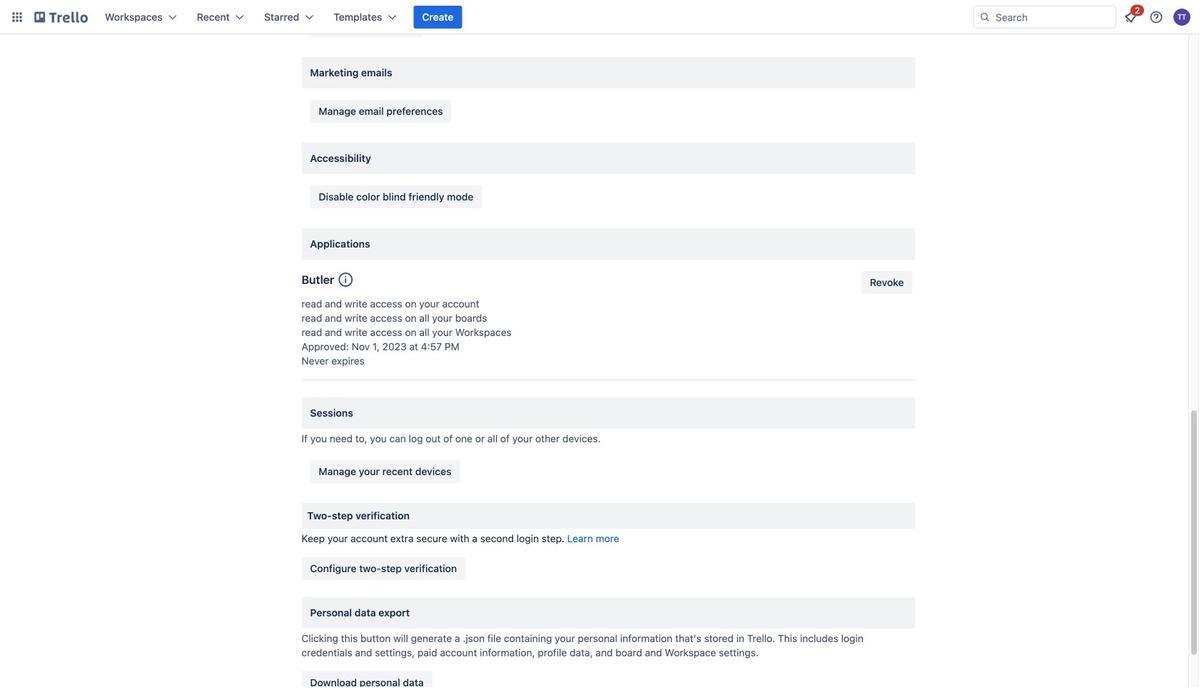 Task type: vqa. For each thing, say whether or not it's contained in the screenshot.
Button
yes



Task type: describe. For each thing, give the bounding box(es) containing it.
terry turtle (terryturtle) image
[[1173, 9, 1190, 26]]

Search field
[[991, 7, 1116, 27]]

search image
[[979, 11, 991, 23]]



Task type: locate. For each thing, give the bounding box(es) containing it.
2 notifications image
[[1122, 9, 1139, 26]]

primary element
[[0, 0, 1199, 34]]

open information menu image
[[1149, 10, 1163, 24]]

None button
[[861, 271, 912, 294]]

back to home image
[[34, 6, 88, 29]]



